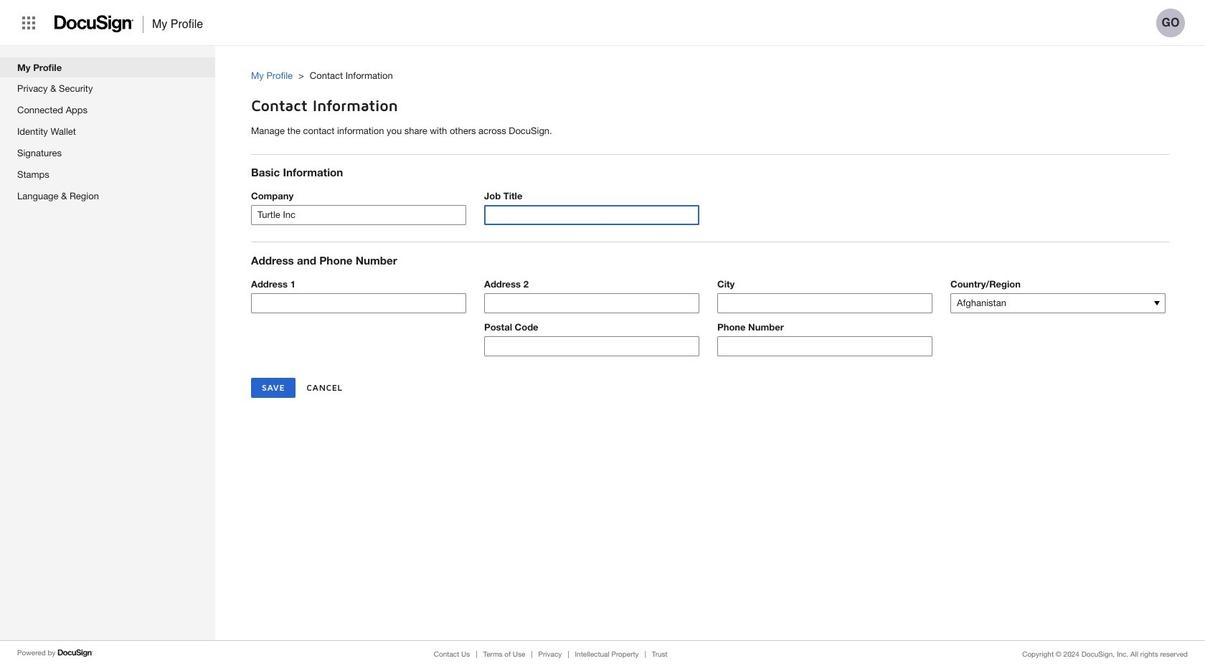 Task type: describe. For each thing, give the bounding box(es) containing it.
0 vertical spatial docusign image
[[55, 11, 134, 37]]

1 vertical spatial docusign image
[[58, 648, 94, 660]]



Task type: locate. For each thing, give the bounding box(es) containing it.
None text field
[[252, 206, 466, 225], [485, 206, 699, 225], [485, 294, 699, 313], [485, 337, 699, 356], [252, 206, 466, 225], [485, 206, 699, 225], [485, 294, 699, 313], [485, 337, 699, 356]]

docusign image
[[55, 11, 134, 37], [58, 648, 94, 660]]

breadcrumb region
[[251, 55, 1206, 86]]

None text field
[[252, 294, 466, 313], [719, 294, 932, 313], [719, 337, 932, 356], [252, 294, 466, 313], [719, 294, 932, 313], [719, 337, 932, 356]]



